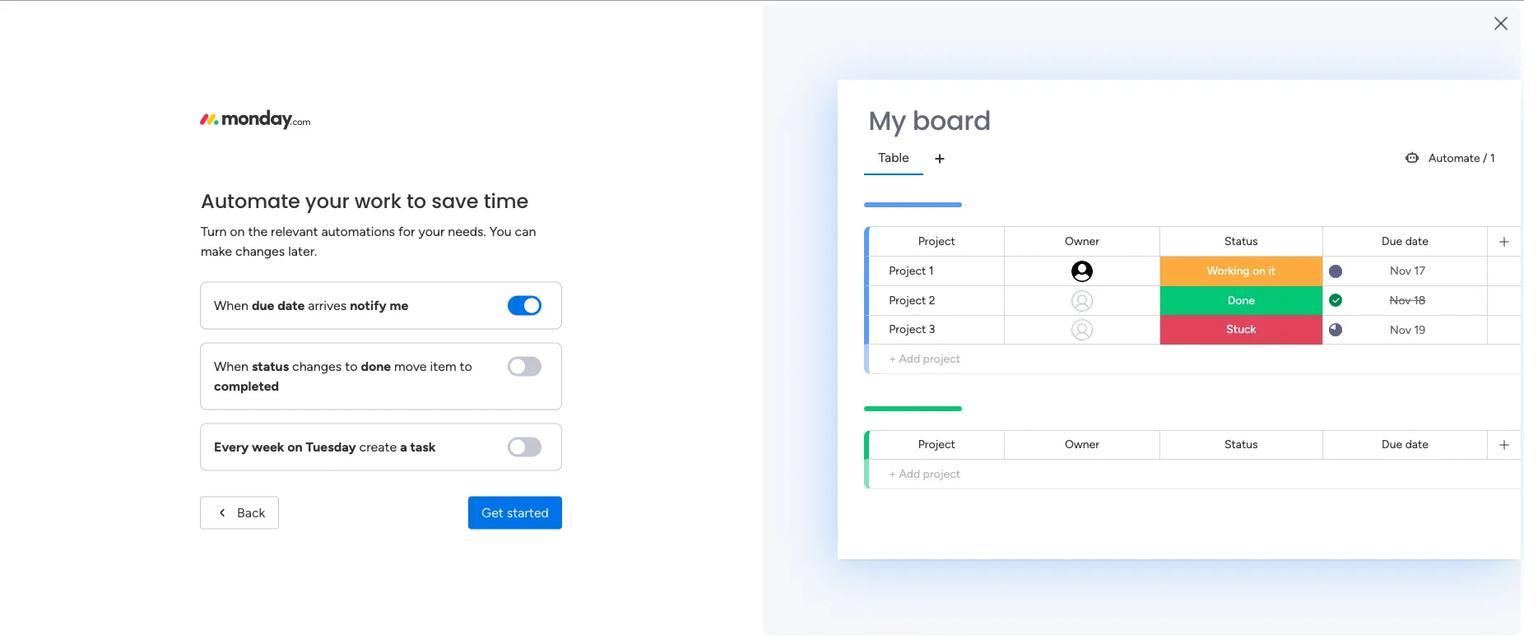Task type: locate. For each thing, give the bounding box(es) containing it.
1 vertical spatial templates
[[1321, 540, 1380, 555]]

made
[[1251, 503, 1284, 519]]

changes down component icon
[[292, 358, 342, 374]]

2 project from the top
[[923, 467, 960, 481]]

circle o image left 'install'
[[1228, 259, 1238, 272]]

1 vertical spatial my
[[327, 448, 348, 466]]

1 vertical spatial status
[[1225, 438, 1258, 452]]

every
[[214, 439, 249, 454]]

main
[[453, 328, 478, 342], [382, 498, 414, 516]]

later.
[[288, 243, 317, 258]]

complete
[[1244, 237, 1299, 252]]

get
[[1251, 593, 1271, 609]]

date right due
[[277, 297, 305, 313]]

1 vertical spatial add
[[899, 467, 920, 481]]

when up completed
[[214, 358, 248, 374]]

1 horizontal spatial main
[[453, 328, 478, 342]]

work for workspace
[[402, 521, 428, 536]]

0 horizontal spatial your
[[305, 187, 349, 214]]

me
[[390, 297, 408, 313]]

with
[[1402, 484, 1427, 499]]

0 horizontal spatial on
[[230, 223, 245, 239]]

due down (0/1)
[[1382, 234, 1402, 248]]

2 owner from the top
[[1065, 438, 1099, 452]]

templates
[[1288, 503, 1347, 519], [1321, 540, 1380, 555]]

in
[[1338, 484, 1348, 499]]

work up automations
[[354, 187, 401, 214]]

1 horizontal spatial your
[[418, 223, 445, 239]]

0 vertical spatial your
[[305, 187, 349, 214]]

status
[[1225, 234, 1258, 248], [1225, 438, 1258, 452]]

1 horizontal spatial 1
[[1490, 151, 1495, 165]]

1 vertical spatial +
[[889, 467, 896, 481]]

your up made
[[1251, 484, 1277, 499]]

work
[[354, 187, 401, 214], [345, 328, 370, 342], [402, 521, 428, 536]]

0 vertical spatial + add project
[[889, 352, 960, 366]]

0 vertical spatial add
[[899, 352, 920, 366]]

due
[[1382, 234, 1402, 248], [1382, 438, 1402, 452]]

0 vertical spatial when
[[214, 297, 248, 313]]

feedback
[[1264, 63, 1315, 78]]

due date up with
[[1382, 438, 1429, 452]]

1 horizontal spatial to
[[407, 187, 426, 214]]

on
[[230, 223, 245, 239], [287, 439, 303, 454]]

1 horizontal spatial on
[[287, 439, 303, 454]]

when left due
[[214, 297, 248, 313]]

your right for
[[418, 223, 445, 239]]

inspired
[[1274, 593, 1321, 609]]

1 right /
[[1490, 151, 1495, 165]]

1 vertical spatial on
[[287, 439, 303, 454]]

1 vertical spatial when
[[214, 358, 248, 374]]

to for changes
[[345, 358, 358, 374]]

get
[[481, 505, 504, 520]]

workspaces
[[351, 448, 433, 466]]

0 horizontal spatial changes
[[235, 243, 285, 258]]

our
[[1280, 258, 1300, 273]]

to left done
[[345, 358, 358, 374]]

0 horizontal spatial main
[[382, 498, 414, 516]]

2 when from the top
[[214, 358, 248, 374]]

date
[[1405, 234, 1429, 248], [277, 297, 305, 313], [1405, 438, 1429, 452]]

1 vertical spatial your
[[418, 223, 445, 239]]

time
[[484, 187, 529, 214]]

+
[[889, 352, 896, 366], [889, 467, 896, 481]]

1 vertical spatial project
[[923, 467, 960, 481]]

to right item
[[460, 358, 472, 374]]

date up with
[[1405, 438, 1429, 452]]

2 status from the top
[[1225, 438, 1258, 452]]

workspace down task on the left bottom of the page
[[417, 498, 489, 516]]

explore templates button
[[1213, 531, 1440, 564]]

1 horizontal spatial my
[[868, 102, 906, 139]]

0 vertical spatial date
[[1405, 234, 1429, 248]]

1 vertical spatial due date
[[1382, 438, 1429, 452]]

complete profile
[[1244, 237, 1337, 252]]

on left close my workspaces image
[[287, 439, 303, 454]]

when inside when status changes to done move item to completed
[[214, 358, 248, 374]]

workspace
[[481, 328, 537, 342], [417, 498, 489, 516]]

0 vertical spatial work
[[354, 187, 401, 214]]

add to favorites image
[[515, 301, 532, 317]]

automate left /
[[1429, 151, 1480, 165]]

your for automate
[[305, 187, 349, 214]]

owner
[[1065, 234, 1099, 248], [1065, 438, 1099, 452]]

0 horizontal spatial my
[[327, 448, 348, 466]]

management down project management
[[373, 328, 441, 342]]

1 when from the top
[[214, 297, 248, 313]]

project for project management
[[348, 301, 392, 317]]

main right '>'
[[453, 328, 478, 342]]

workspace inside main workspace work management
[[417, 498, 489, 516]]

invite team members (0/1) link
[[1228, 214, 1450, 233]]

explore
[[1273, 540, 1317, 555]]

complete profile link
[[1228, 235, 1450, 254]]

my
[[868, 102, 906, 139], [327, 448, 348, 466]]

your up automations
[[305, 187, 349, 214]]

circle o image down circle o icon
[[1228, 238, 1238, 251]]

due date down (0/1)
[[1382, 234, 1429, 248]]

1 horizontal spatial changes
[[292, 358, 342, 374]]

work right component icon
[[345, 328, 370, 342]]

2 vertical spatial your
[[1251, 484, 1277, 499]]

2 circle o image from the top
[[1228, 259, 1238, 272]]

team
[[1278, 216, 1308, 231]]

for
[[398, 223, 415, 239]]

(0/1)
[[1365, 216, 1392, 231]]

automate up the
[[201, 187, 300, 214]]

back
[[237, 505, 265, 520]]

0 vertical spatial automate
[[1429, 151, 1480, 165]]

on left the
[[230, 223, 245, 239]]

1 vertical spatial + add project
[[889, 467, 960, 481]]

date down invite team members (0/1) link
[[1405, 234, 1429, 248]]

2 due from the top
[[1382, 438, 1402, 452]]

circle o image inside install our mobile app link
[[1228, 259, 1238, 272]]

1 vertical spatial 1
[[929, 264, 934, 278]]

1 vertical spatial main
[[382, 498, 414, 516]]

1 vertical spatial changes
[[292, 358, 342, 374]]

my board
[[868, 102, 991, 139]]

circle o image inside complete profile link
[[1228, 238, 1238, 251]]

main inside main workspace work management
[[382, 498, 414, 516]]

1 + add project from the top
[[889, 352, 960, 366]]

changes down the
[[235, 243, 285, 258]]

1 due from the top
[[1382, 234, 1402, 248]]

1 vertical spatial automate
[[201, 187, 300, 214]]

1 vertical spatial due
[[1382, 438, 1402, 452]]

workspace down add to favorites 'image' at top
[[481, 328, 537, 342]]

status down circle o icon
[[1225, 234, 1258, 248]]

1 vertical spatial owner
[[1065, 438, 1099, 452]]

1 circle o image from the top
[[1228, 238, 1238, 251]]

0 horizontal spatial to
[[345, 358, 358, 374]]

(inbox)
[[415, 393, 464, 411]]

to up for
[[407, 187, 426, 214]]

0 vertical spatial my
[[868, 102, 906, 139]]

1 add from the top
[[899, 352, 920, 366]]

changes
[[235, 243, 285, 258], [292, 358, 342, 374]]

quick search
[[1358, 62, 1437, 78]]

/
[[1483, 151, 1487, 165]]

task
[[410, 439, 436, 454]]

v2 bolt switch image
[[1345, 61, 1354, 79]]

0 vertical spatial changes
[[235, 243, 285, 258]]

1 vertical spatial circle o image
[[1228, 259, 1238, 272]]

management down get
[[432, 521, 504, 536]]

0 vertical spatial project
[[923, 352, 960, 366]]

project for project 1
[[889, 264, 926, 278]]

learn
[[1203, 593, 1236, 609]]

0 vertical spatial due date
[[1382, 234, 1429, 248]]

1 up 2
[[929, 264, 934, 278]]

0 vertical spatial status
[[1225, 234, 1258, 248]]

due up minutes
[[1382, 438, 1402, 452]]

0 horizontal spatial automate
[[201, 187, 300, 214]]

ready-
[[1213, 503, 1251, 519]]

0 vertical spatial circle o image
[[1228, 238, 1238, 251]]

my left board
[[868, 102, 906, 139]]

close my workspaces image
[[304, 447, 323, 467]]

open update feed (inbox) image
[[304, 392, 323, 411]]

1 horizontal spatial automate
[[1429, 151, 1480, 165]]

work down workspaces
[[402, 521, 428, 536]]

0 vertical spatial on
[[230, 223, 245, 239]]

turn on the relevant automations for your needs. you can make changes later.
[[201, 223, 536, 258]]

2
[[929, 293, 935, 307]]

arrives
[[308, 297, 347, 313]]

2 + add project from the top
[[889, 467, 960, 481]]

v2 user feedback image
[[1216, 61, 1229, 80]]

1 vertical spatial management
[[432, 521, 504, 536]]

lottie animation image
[[1390, 141, 1513, 174]]

you
[[489, 223, 512, 239]]

give
[[1235, 63, 1261, 78]]

circle o image for install
[[1228, 259, 1238, 272]]

1
[[1490, 151, 1495, 165], [929, 264, 934, 278]]

main down workspaces
[[382, 498, 414, 516]]

1 vertical spatial work
[[345, 328, 370, 342]]

0 vertical spatial templates
[[1288, 503, 1347, 519]]

automate
[[1429, 151, 1480, 165], [201, 187, 300, 214]]

my right close my workspaces image
[[327, 448, 348, 466]]

0 vertical spatial owner
[[1065, 234, 1099, 248]]

lottie animation element
[[1390, 141, 1513, 179]]

1 vertical spatial workspace
[[417, 498, 489, 516]]

logo image
[[200, 110, 310, 130]]

0 vertical spatial 1
[[1490, 151, 1495, 165]]

update feed (inbox)
[[327, 393, 464, 411]]

public board image
[[324, 300, 342, 318]]

your
[[305, 187, 349, 214], [418, 223, 445, 239], [1251, 484, 1277, 499]]

templates down workflow in the right bottom of the page
[[1288, 503, 1347, 519]]

2 + from the top
[[889, 467, 896, 481]]

2 vertical spatial work
[[402, 521, 428, 536]]

work inside main workspace work management
[[402, 521, 428, 536]]

due date
[[1382, 234, 1429, 248], [1382, 438, 1429, 452]]

learn & get inspired
[[1203, 593, 1321, 609]]

your inside "boost your workflow in minutes with ready-made templates"
[[1251, 484, 1277, 499]]

1 + from the top
[[889, 352, 896, 366]]

circle o image
[[1228, 238, 1238, 251], [1228, 259, 1238, 272]]

0 vertical spatial +
[[889, 352, 896, 366]]

2 horizontal spatial your
[[1251, 484, 1277, 499]]

status up boost
[[1225, 438, 1258, 452]]

add
[[899, 352, 920, 366], [899, 467, 920, 481]]

+ add project
[[889, 352, 960, 366], [889, 467, 960, 481]]

0 vertical spatial due
[[1382, 234, 1402, 248]]

2 vertical spatial date
[[1405, 438, 1429, 452]]

templates right explore
[[1321, 540, 1380, 555]]

1 status from the top
[[1225, 234, 1258, 248]]

0 vertical spatial management
[[373, 328, 441, 342]]

my workspaces
[[327, 448, 433, 466]]

needs.
[[448, 223, 486, 239]]

project for project 3
[[889, 323, 926, 337]]

create
[[359, 439, 397, 454]]

2 due date from the top
[[1382, 438, 1429, 452]]



Task type: describe. For each thing, give the bounding box(es) containing it.
3
[[929, 323, 935, 337]]

1 due date from the top
[[1382, 234, 1429, 248]]

move
[[394, 358, 427, 374]]

&
[[1239, 593, 1248, 609]]

mobile
[[1303, 258, 1340, 273]]

main workspace work management
[[382, 498, 504, 536]]

on inside turn on the relevant automations for your needs. you can make changes later.
[[230, 223, 245, 239]]

due
[[252, 297, 274, 313]]

templates inside "boost your workflow in minutes with ready-made templates"
[[1288, 503, 1347, 519]]

turn
[[201, 223, 227, 239]]

quick search button
[[1332, 54, 1450, 87]]

make
[[201, 243, 232, 258]]

install our mobile app link
[[1228, 256, 1450, 275]]

component image
[[324, 326, 339, 341]]

install our mobile app
[[1244, 258, 1366, 273]]

when status changes to done move item to completed
[[214, 358, 472, 393]]

week
[[252, 439, 284, 454]]

templates image image
[[1218, 355, 1435, 469]]

the
[[248, 223, 268, 239]]

2 add from the top
[[899, 467, 920, 481]]

1 owner from the top
[[1065, 234, 1099, 248]]

changes inside when status changes to done move item to completed
[[292, 358, 342, 374]]

tuesday
[[306, 439, 356, 454]]

my for my board
[[868, 102, 906, 139]]

started
[[507, 505, 549, 520]]

members
[[1311, 216, 1362, 231]]

circle o image
[[1228, 217, 1238, 230]]

update
[[327, 393, 377, 411]]

install
[[1244, 258, 1277, 273]]

automations
[[321, 223, 395, 239]]

a
[[400, 439, 407, 454]]

status
[[252, 358, 289, 374]]

invite team members (0/1)
[[1244, 216, 1392, 231]]

>
[[443, 328, 451, 342]]

board
[[913, 102, 991, 139]]

0 horizontal spatial 1
[[929, 264, 934, 278]]

changes inside turn on the relevant automations for your needs. you can make changes later.
[[235, 243, 285, 258]]

management
[[395, 301, 475, 317]]

done
[[361, 358, 391, 374]]

0 vertical spatial workspace
[[481, 328, 537, 342]]

when for when status changes to done move item to completed
[[214, 358, 248, 374]]

automate your work to save time
[[201, 187, 529, 214]]

circle o image for complete
[[1228, 238, 1238, 251]]

your inside turn on the relevant automations for your needs. you can make changes later.
[[418, 223, 445, 239]]

can
[[515, 223, 536, 239]]

back button
[[200, 497, 279, 530]]

project 1
[[889, 264, 934, 278]]

0 vertical spatial main
[[453, 328, 478, 342]]

automate for automate / 1
[[1429, 151, 1480, 165]]

templates inside button
[[1321, 540, 1380, 555]]

item
[[430, 358, 456, 374]]

project management
[[348, 301, 475, 317]]

automate for automate your work to save time
[[201, 187, 300, 214]]

work management > main workspace
[[345, 328, 537, 342]]

project 2
[[889, 293, 935, 307]]

explore templates
[[1273, 540, 1380, 555]]

feed
[[380, 393, 411, 411]]

get started button
[[468, 497, 562, 530]]

minutes
[[1351, 484, 1398, 499]]

to for work
[[407, 187, 426, 214]]

save
[[431, 187, 479, 214]]

get started
[[481, 505, 549, 520]]

your for boost
[[1251, 484, 1277, 499]]

jacob simon image
[[1478, 7, 1504, 33]]

search
[[1396, 62, 1437, 78]]

workflow
[[1280, 484, 1334, 499]]

management inside main workspace work management
[[432, 521, 504, 536]]

give feedback
[[1235, 63, 1315, 78]]

project 3
[[889, 323, 935, 337]]

project for project 2
[[889, 293, 926, 307]]

automate / 1
[[1429, 151, 1495, 165]]

quick
[[1358, 62, 1393, 78]]

completed
[[214, 378, 279, 393]]

relevant
[[271, 223, 318, 239]]

app
[[1344, 258, 1366, 273]]

when for when due date arrives notify me
[[214, 297, 248, 313]]

2 horizontal spatial to
[[460, 358, 472, 374]]

my for my workspaces
[[327, 448, 348, 466]]

every week on tuesday create a task
[[214, 439, 436, 454]]

work for your
[[354, 187, 401, 214]]

1 vertical spatial date
[[277, 297, 305, 313]]

boost
[[1213, 484, 1247, 499]]

boost your workflow in minutes with ready-made templates
[[1213, 484, 1427, 519]]

1 project from the top
[[923, 352, 960, 366]]

profile
[[1302, 237, 1337, 252]]

invite
[[1244, 216, 1275, 231]]

when due date arrives notify me
[[214, 297, 408, 313]]

notify
[[350, 297, 387, 313]]



Task type: vqa. For each thing, say whether or not it's contained in the screenshot.
a
yes



